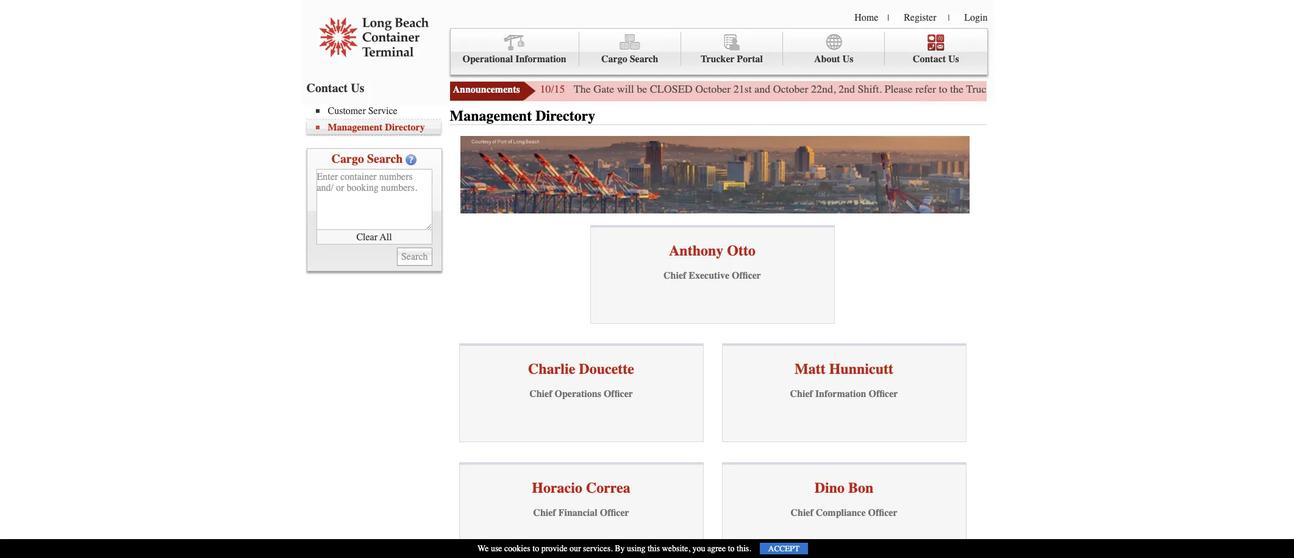 Task type: locate. For each thing, give the bounding box(es) containing it.
home
[[855, 12, 879, 23]]

2 | from the left
[[949, 13, 950, 23]]

menu bar
[[450, 28, 988, 75], [307, 104, 447, 136]]

contact up customer
[[307, 81, 348, 95]]

chief
[[664, 270, 687, 281], [530, 389, 553, 400], [791, 389, 813, 400], [534, 508, 556, 519], [791, 508, 814, 519]]

chief down matt
[[791, 389, 813, 400]]

anthony otto
[[669, 242, 756, 259]]

horacio
[[532, 480, 583, 497]]

cargo search down management directory link
[[332, 152, 403, 166]]

closed
[[650, 82, 693, 96]]

login link
[[965, 12, 988, 23]]

0 horizontal spatial for
[[1093, 82, 1106, 96]]

list box
[[459, 344, 967, 558]]

1 october from the left
[[696, 82, 731, 96]]

clear all button
[[316, 230, 432, 245]]

chief down charlie
[[530, 389, 553, 400]]

1 vertical spatial contact us
[[307, 81, 365, 95]]

cargo down management directory link
[[332, 152, 364, 166]]

0 horizontal spatial |
[[888, 13, 890, 23]]

hunnicutt
[[830, 361, 894, 378]]

0 vertical spatial menu bar
[[450, 28, 988, 75]]

1 horizontal spatial cargo search
[[602, 54, 659, 65]]

chief left compliance
[[791, 508, 814, 519]]

gate right the
[[594, 82, 615, 96]]

0 vertical spatial information
[[516, 54, 567, 65]]

| right home link in the right of the page
[[888, 13, 890, 23]]

trucker portal
[[701, 54, 763, 65]]

1 horizontal spatial us
[[843, 54, 854, 65]]

0 horizontal spatial cargo search
[[332, 152, 403, 166]]

provide
[[542, 544, 568, 554]]

services.
[[583, 544, 613, 554]]

1 vertical spatial information
[[816, 389, 867, 400]]

officer inside horacio correa option
[[600, 508, 630, 519]]

management down customer
[[328, 122, 383, 133]]

be
[[637, 82, 648, 96]]

directory down service
[[385, 122, 425, 133]]

for right details
[[1194, 82, 1206, 96]]

operational information
[[463, 54, 567, 65]]

0 vertical spatial cargo
[[602, 54, 628, 65]]

0 vertical spatial cargo search
[[602, 54, 659, 65]]

compliance
[[816, 508, 866, 519]]

0 horizontal spatial the
[[951, 82, 964, 96]]

officer down bon
[[869, 508, 898, 519]]

service
[[368, 106, 398, 117]]

truck
[[967, 82, 993, 96]]

chief executive officer
[[664, 270, 762, 281]]

the left the truck
[[951, 82, 964, 96]]

to right cookies at the left of page
[[533, 544, 540, 554]]

0 horizontal spatial october
[[696, 82, 731, 96]]

1 horizontal spatial contact us
[[913, 54, 960, 65]]

management down announcements
[[450, 107, 532, 124]]

october left 21st
[[696, 82, 731, 96]]

matt hunnicutt
[[795, 361, 894, 378]]

officer for anthony otto
[[732, 270, 762, 281]]

1 horizontal spatial the
[[1209, 82, 1223, 96]]

menu bar containing customer service
[[307, 104, 447, 136]]

the
[[951, 82, 964, 96], [1209, 82, 1223, 96]]

chief inside dino bon option
[[791, 508, 814, 519]]

information
[[516, 54, 567, 65], [816, 389, 867, 400]]

chief information officer
[[791, 389, 899, 400]]

using
[[627, 544, 646, 554]]

otto
[[728, 242, 756, 259]]

officer inside dino bon option
[[869, 508, 898, 519]]

cargo search
[[602, 54, 659, 65], [332, 152, 403, 166]]

you
[[693, 544, 706, 554]]

chief down horacio
[[534, 508, 556, 519]]

charlie
[[528, 361, 576, 378]]

information inside matt hunnicutt option
[[816, 389, 867, 400]]

10/15 the gate will be closed october 21st and october 22nd, 2nd shift. please refer to the truck gate hours web page for further gate details for the week.
[[540, 82, 1251, 96]]

contact us
[[913, 54, 960, 65], [307, 81, 365, 95]]

2nd
[[839, 82, 856, 96]]

to right refer
[[939, 82, 948, 96]]

page
[[1069, 82, 1090, 96]]

dino bon
[[815, 480, 874, 497]]

2 the from the left
[[1209, 82, 1223, 96]]

directory down 10/15
[[536, 107, 596, 124]]

chief for dino
[[791, 508, 814, 519]]

matt
[[795, 361, 826, 378]]

officer down hunnicutt on the bottom
[[869, 389, 899, 400]]

us
[[843, 54, 854, 65], [949, 54, 960, 65], [351, 81, 365, 95]]

directory
[[536, 107, 596, 124], [385, 122, 425, 133]]

1 vertical spatial cargo
[[332, 152, 364, 166]]

cargo search up will
[[602, 54, 659, 65]]

cargo up will
[[602, 54, 628, 65]]

1 vertical spatial contact
[[307, 81, 348, 95]]

cargo search inside menu bar
[[602, 54, 659, 65]]

1 horizontal spatial menu bar
[[450, 28, 988, 75]]

0 horizontal spatial gate
[[594, 82, 615, 96]]

please
[[885, 82, 913, 96]]

contact up refer
[[913, 54, 947, 65]]

announcements
[[453, 84, 520, 95]]

accept
[[769, 544, 800, 553]]

we
[[478, 544, 489, 554]]

charlie doucette
[[528, 361, 635, 378]]

executive
[[689, 270, 730, 281]]

0 horizontal spatial menu bar
[[307, 104, 447, 136]]

1 horizontal spatial october
[[774, 82, 809, 96]]

customer
[[328, 106, 366, 117]]

search
[[630, 54, 659, 65], [367, 152, 403, 166]]

contact us link
[[886, 32, 988, 66]]

for
[[1093, 82, 1106, 96], [1194, 82, 1206, 96]]

horacio correa option
[[459, 462, 704, 558]]

officer for matt hunnicutt
[[869, 389, 899, 400]]

bon
[[849, 480, 874, 497]]

dino
[[815, 480, 845, 497]]

officer down correa
[[600, 508, 630, 519]]

0 horizontal spatial to
[[533, 544, 540, 554]]

information down matt hunnicutt
[[816, 389, 867, 400]]

list box containing charlie doucette
[[459, 344, 967, 558]]

0 vertical spatial search
[[630, 54, 659, 65]]

chief inside charlie doucette option
[[530, 389, 553, 400]]

october
[[696, 82, 731, 96], [774, 82, 809, 96]]

None submit
[[397, 248, 432, 266]]

officer down doucette
[[604, 389, 633, 400]]

week.
[[1225, 82, 1251, 96]]

register link
[[904, 12, 937, 23]]

for right page
[[1093, 82, 1106, 96]]

use
[[491, 544, 503, 554]]

1 the from the left
[[951, 82, 964, 96]]

2 for from the left
[[1194, 82, 1206, 96]]

chief inside horacio correa option
[[534, 508, 556, 519]]

will
[[617, 82, 634, 96]]

chief down anthony
[[664, 270, 687, 281]]

horacio correa
[[532, 480, 631, 497]]

0 vertical spatial contact us
[[913, 54, 960, 65]]

and
[[755, 82, 771, 96]]

hours
[[1019, 82, 1046, 96]]

management
[[450, 107, 532, 124], [328, 122, 383, 133]]

information for operational
[[516, 54, 567, 65]]

2 gate from the left
[[995, 82, 1016, 96]]

to
[[939, 82, 948, 96], [533, 544, 540, 554], [728, 544, 735, 554]]

| left login link
[[949, 13, 950, 23]]

officer inside matt hunnicutt option
[[869, 389, 899, 400]]

officer inside charlie doucette option
[[604, 389, 633, 400]]

agree
[[708, 544, 726, 554]]

contact
[[913, 54, 947, 65], [307, 81, 348, 95]]

cargo
[[602, 54, 628, 65], [332, 152, 364, 166]]

0 horizontal spatial management
[[328, 122, 383, 133]]

2 horizontal spatial us
[[949, 54, 960, 65]]

1 horizontal spatial information
[[816, 389, 867, 400]]

search up be
[[630, 54, 659, 65]]

chief for matt
[[791, 389, 813, 400]]

information up 10/15
[[516, 54, 567, 65]]

1 horizontal spatial |
[[949, 13, 950, 23]]

financial
[[559, 508, 598, 519]]

0 vertical spatial contact
[[913, 54, 947, 65]]

1 horizontal spatial directory
[[536, 107, 596, 124]]

1 horizontal spatial gate
[[995, 82, 1016, 96]]

contact us up refer
[[913, 54, 960, 65]]

the left week.
[[1209, 82, 1223, 96]]

0 horizontal spatial search
[[367, 152, 403, 166]]

us for about us link
[[843, 54, 854, 65]]

chief for horacio
[[534, 508, 556, 519]]

1 vertical spatial cargo search
[[332, 152, 403, 166]]

0 horizontal spatial information
[[516, 54, 567, 65]]

0 horizontal spatial contact us
[[307, 81, 365, 95]]

accept button
[[760, 543, 809, 555]]

chief inside matt hunnicutt option
[[791, 389, 813, 400]]

Enter container numbers and/ or booking numbers.  text field
[[316, 169, 432, 230]]

charlie doucette option
[[459, 344, 704, 443]]

1 horizontal spatial to
[[728, 544, 735, 554]]

1 horizontal spatial for
[[1194, 82, 1206, 96]]

0 horizontal spatial directory
[[385, 122, 425, 133]]

|
[[888, 13, 890, 23], [949, 13, 950, 23]]

1 vertical spatial menu bar
[[307, 104, 447, 136]]

contact us up customer
[[307, 81, 365, 95]]

search down management directory link
[[367, 152, 403, 166]]

gate right the truck
[[995, 82, 1016, 96]]

to left this.
[[728, 544, 735, 554]]

october right and
[[774, 82, 809, 96]]

officer down otto
[[732, 270, 762, 281]]

1 horizontal spatial contact
[[913, 54, 947, 65]]



Task type: vqa. For each thing, say whether or not it's contained in the screenshot.
action column header
no



Task type: describe. For each thing, give the bounding box(es) containing it.
about us link
[[784, 32, 886, 66]]

details
[[1162, 82, 1191, 96]]

1 horizontal spatial cargo
[[602, 54, 628, 65]]

1 vertical spatial search
[[367, 152, 403, 166]]

chief for anthony
[[664, 270, 687, 281]]

about us
[[815, 54, 854, 65]]

web
[[1048, 82, 1067, 96]]

login
[[965, 12, 988, 23]]

home link
[[855, 12, 879, 23]]

chief for charlie
[[530, 389, 553, 400]]

information for chief
[[816, 389, 867, 400]]

operations
[[555, 389, 602, 400]]

anthony
[[669, 242, 724, 259]]

1 for from the left
[[1093, 82, 1106, 96]]

further
[[1108, 82, 1138, 96]]

customer service link
[[316, 106, 441, 117]]

refer
[[916, 82, 937, 96]]

1 horizontal spatial management
[[450, 107, 532, 124]]

dino bon option
[[722, 462, 967, 558]]

trucker portal link
[[682, 32, 784, 66]]

customer service management directory
[[328, 106, 425, 133]]

0 horizontal spatial contact
[[307, 81, 348, 95]]

trucker
[[701, 54, 735, 65]]

management inside 'customer service management directory'
[[328, 122, 383, 133]]

2 october from the left
[[774, 82, 809, 96]]

0 horizontal spatial us
[[351, 81, 365, 95]]

1 horizontal spatial search
[[630, 54, 659, 65]]

officer for horacio correa
[[600, 508, 630, 519]]

chief compliance officer
[[791, 508, 898, 519]]

portal
[[737, 54, 763, 65]]

2 horizontal spatial to
[[939, 82, 948, 96]]

operational information link
[[451, 32, 580, 66]]

us for contact us link
[[949, 54, 960, 65]]

management directory
[[450, 107, 596, 124]]

all
[[380, 232, 392, 243]]

this
[[648, 544, 660, 554]]

cookies
[[505, 544, 531, 554]]

correa
[[586, 480, 631, 497]]

operational
[[463, 54, 513, 65]]

21st
[[734, 82, 752, 96]]

gate
[[1141, 82, 1159, 96]]

clear
[[357, 232, 378, 243]]

10/15
[[540, 82, 565, 96]]

cargo search link
[[580, 32, 682, 66]]

shift.
[[858, 82, 882, 96]]

1 gate from the left
[[594, 82, 615, 96]]

we use cookies to provide our services. by using this website, you agree to this.
[[478, 544, 752, 554]]

menu bar containing operational information
[[450, 28, 988, 75]]

officer for charlie doucette
[[604, 389, 633, 400]]

officer for dino bon
[[869, 508, 898, 519]]

chief operations officer
[[530, 389, 633, 400]]

management directory link
[[316, 122, 441, 133]]

22nd,
[[812, 82, 836, 96]]

our
[[570, 544, 581, 554]]

website,
[[662, 544, 691, 554]]

chief financial officer
[[534, 508, 630, 519]]

matt hunnicutt option
[[722, 344, 967, 443]]

by
[[615, 544, 625, 554]]

directory inside 'customer service management directory'
[[385, 122, 425, 133]]

1 | from the left
[[888, 13, 890, 23]]

doucette
[[579, 361, 635, 378]]

register
[[904, 12, 937, 23]]

the
[[574, 82, 591, 96]]

about
[[815, 54, 841, 65]]

this.
[[737, 544, 752, 554]]

0 horizontal spatial cargo
[[332, 152, 364, 166]]

clear all
[[357, 232, 392, 243]]



